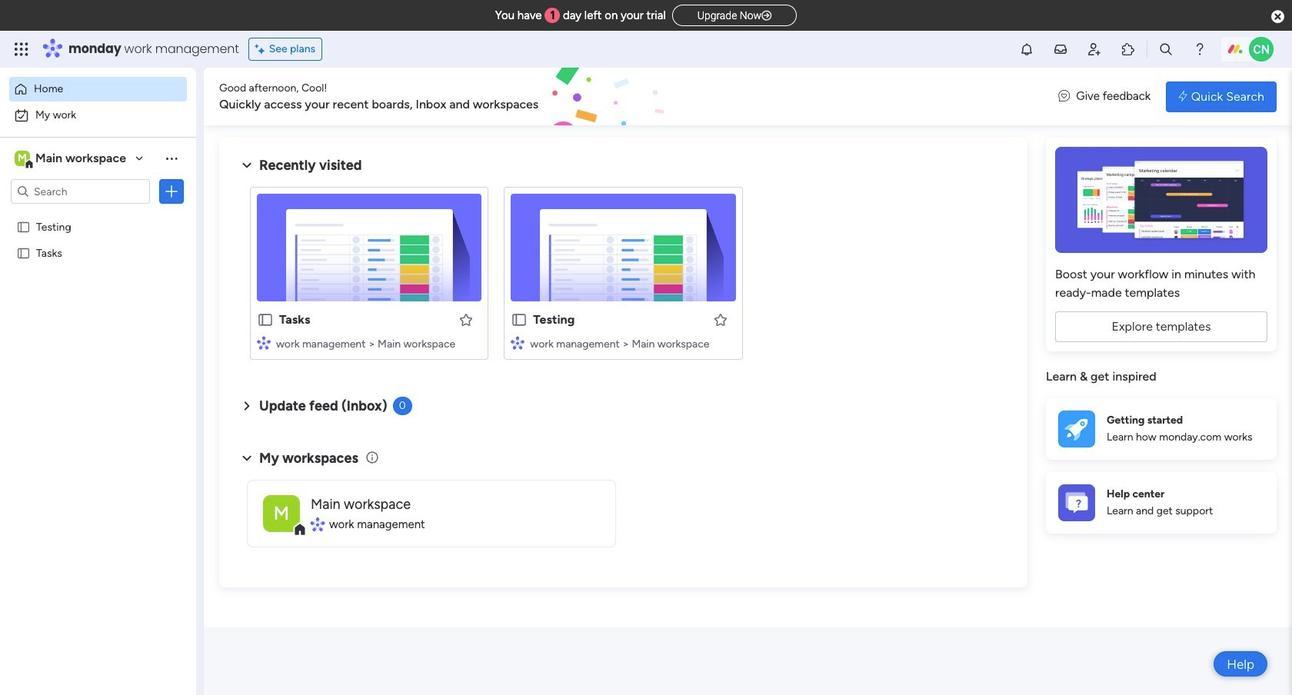 Task type: locate. For each thing, give the bounding box(es) containing it.
cool name image
[[1250, 37, 1274, 62]]

1 vertical spatial option
[[9, 103, 187, 128]]

add to favorites image
[[459, 312, 474, 327], [713, 312, 728, 327]]

1 vertical spatial public board image
[[257, 312, 274, 329]]

1 horizontal spatial add to favorites image
[[713, 312, 728, 327]]

update feed image
[[1053, 42, 1069, 57]]

public board image
[[16, 245, 31, 260], [511, 312, 528, 329]]

1 horizontal spatial public board image
[[257, 312, 274, 329]]

public board image inside quick search results list box
[[257, 312, 274, 329]]

open update feed (inbox) image
[[238, 397, 256, 416]]

list box
[[0, 210, 196, 474]]

notifications image
[[1020, 42, 1035, 57]]

1 horizontal spatial public board image
[[511, 312, 528, 329]]

help center element
[[1047, 472, 1277, 534]]

select product image
[[14, 42, 29, 57]]

see plans image
[[255, 41, 269, 58]]

templates image image
[[1060, 147, 1264, 253]]

1 vertical spatial public board image
[[511, 312, 528, 329]]

0 vertical spatial option
[[9, 77, 187, 102]]

0 horizontal spatial add to favorites image
[[459, 312, 474, 327]]

workspace image
[[15, 150, 30, 167]]

v2 user feedback image
[[1059, 88, 1071, 105]]

1 add to favorites image from the left
[[459, 312, 474, 327]]

0 horizontal spatial public board image
[[16, 219, 31, 234]]

public board image inside quick search results list box
[[511, 312, 528, 329]]

v2 bolt switch image
[[1179, 88, 1188, 105]]

0 horizontal spatial public board image
[[16, 245, 31, 260]]

public board image
[[16, 219, 31, 234], [257, 312, 274, 329]]

0 element
[[393, 397, 412, 416]]

0 vertical spatial public board image
[[16, 245, 31, 260]]

option
[[9, 77, 187, 102], [9, 103, 187, 128], [0, 213, 196, 216]]

workspace options image
[[164, 151, 179, 166]]

2 add to favorites image from the left
[[713, 312, 728, 327]]

quick search results list box
[[238, 175, 1010, 379]]

search everything image
[[1159, 42, 1174, 57]]



Task type: describe. For each thing, give the bounding box(es) containing it.
close my workspaces image
[[238, 449, 256, 468]]

invite members image
[[1087, 42, 1103, 57]]

2 vertical spatial option
[[0, 213, 196, 216]]

dapulse rightstroke image
[[762, 10, 772, 22]]

workspace image
[[263, 495, 300, 532]]

0 vertical spatial public board image
[[16, 219, 31, 234]]

dapulse close image
[[1272, 9, 1285, 25]]

close recently visited image
[[238, 156, 256, 175]]

monday marketplace image
[[1121, 42, 1137, 57]]

workspace selection element
[[15, 149, 129, 169]]

Search in workspace field
[[32, 183, 129, 200]]

getting started element
[[1047, 398, 1277, 460]]

options image
[[164, 184, 179, 199]]

help image
[[1193, 42, 1208, 57]]



Task type: vqa. For each thing, say whether or not it's contained in the screenshot.
2nd 'Add to favorites' Image from left
yes



